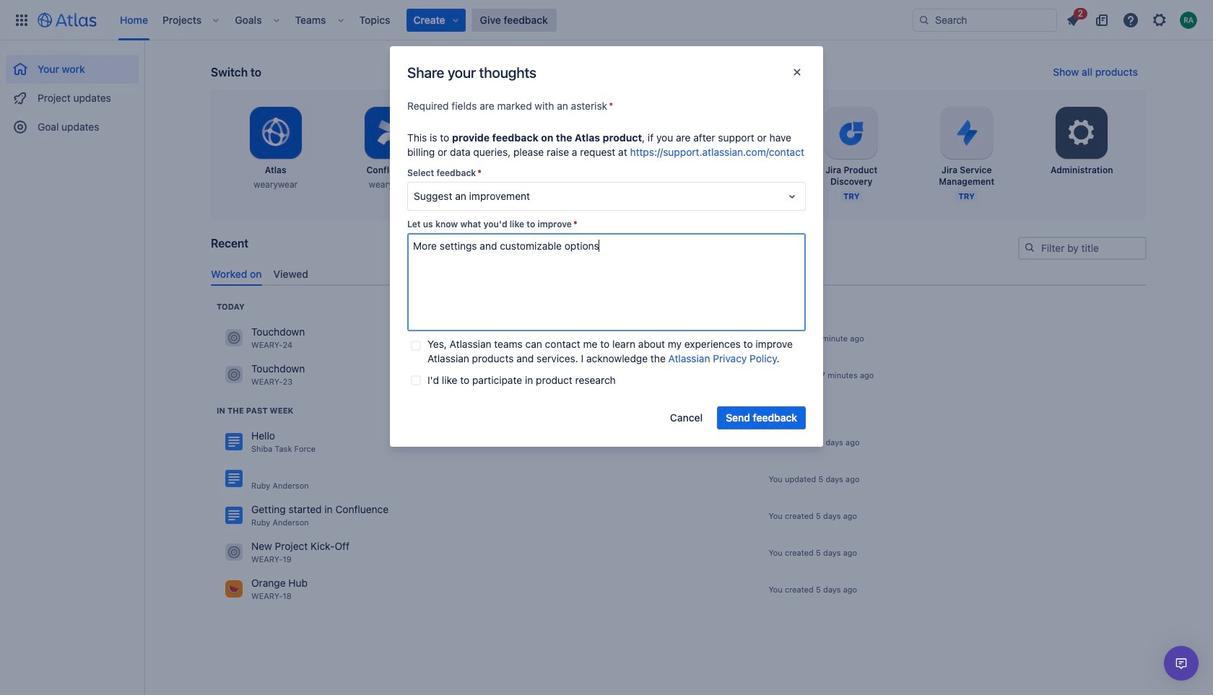 Task type: describe. For each thing, give the bounding box(es) containing it.
Search field
[[913, 8, 1057, 31]]

heading for confluence image
[[217, 405, 294, 417]]

2 townsquare image from the top
[[225, 366, 243, 384]]

open image
[[784, 188, 801, 205]]

2 confluence image from the top
[[225, 507, 243, 525]]

settings image
[[1065, 116, 1099, 150]]

heading for third townsquare icon from the bottom of the page
[[217, 301, 245, 313]]

close modal image
[[789, 64, 806, 81]]

search image
[[1024, 242, 1036, 254]]

help image
[[1122, 11, 1140, 29]]



Task type: locate. For each thing, give the bounding box(es) containing it.
group
[[6, 40, 139, 146]]

open intercom messenger image
[[1173, 655, 1190, 672]]

1 heading from the top
[[217, 301, 245, 313]]

tab list
[[205, 262, 1153, 286]]

heading
[[217, 301, 245, 313], [217, 405, 294, 417]]

townsquare image
[[225, 330, 243, 347], [225, 366, 243, 384], [225, 544, 243, 561]]

banner
[[0, 0, 1213, 40]]

1 confluence image from the top
[[225, 470, 243, 488]]

1 vertical spatial confluence image
[[225, 507, 243, 525]]

1 townsquare image from the top
[[225, 330, 243, 347]]

top element
[[9, 0, 913, 40]]

None search field
[[913, 8, 1057, 31]]

None text field
[[407, 233, 806, 332]]

2 heading from the top
[[217, 405, 294, 417]]

0 vertical spatial heading
[[217, 301, 245, 313]]

confluence image
[[225, 434, 243, 451]]

confluence image
[[225, 470, 243, 488], [225, 507, 243, 525]]

1 vertical spatial townsquare image
[[225, 366, 243, 384]]

0 vertical spatial townsquare image
[[225, 330, 243, 347]]

2 vertical spatial townsquare image
[[225, 544, 243, 561]]

townsquare image
[[225, 581, 243, 598]]

search image
[[919, 14, 930, 26]]

1 vertical spatial heading
[[217, 405, 294, 417]]

0 vertical spatial confluence image
[[225, 470, 243, 488]]

Filter by title field
[[1020, 238, 1146, 259]]

3 townsquare image from the top
[[225, 544, 243, 561]]



Task type: vqa. For each thing, say whether or not it's contained in the screenshot.
Group
yes



